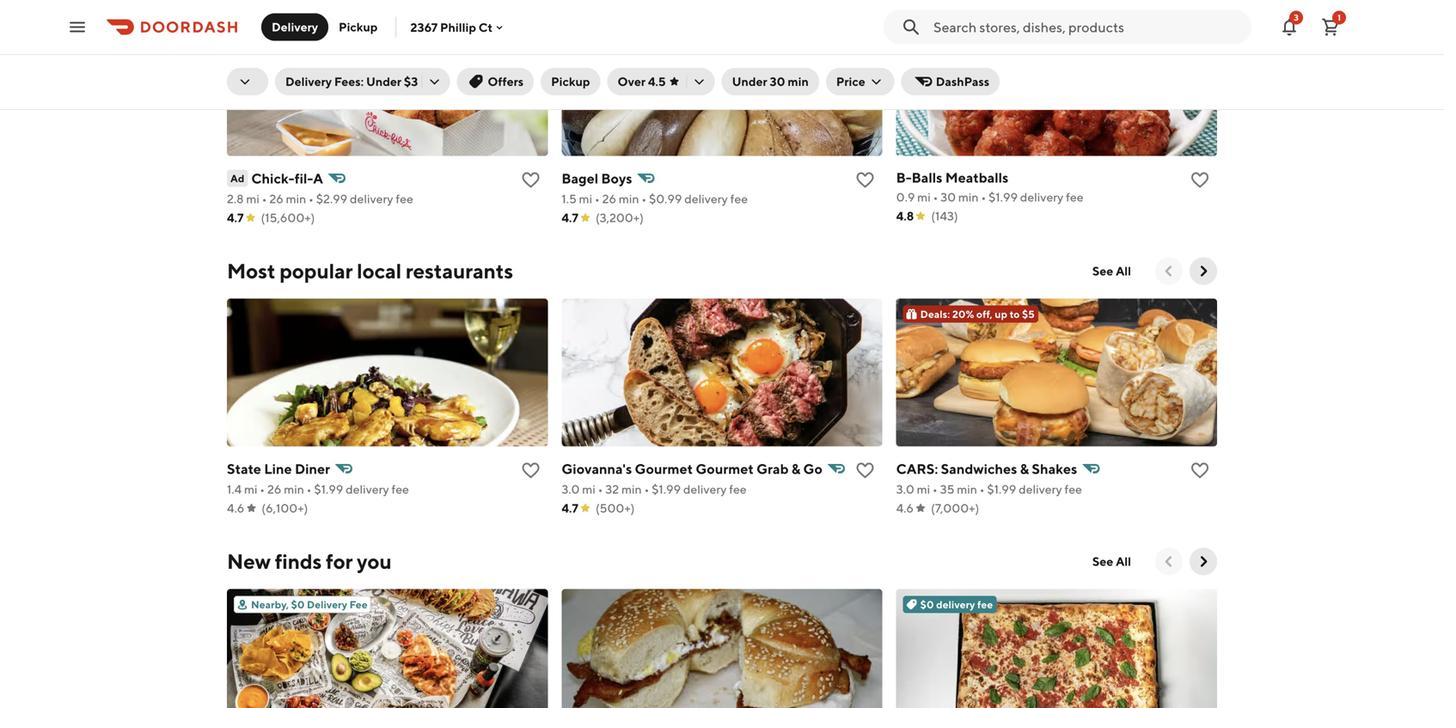 Task type: locate. For each thing, give the bounding box(es) containing it.
all left next button of carousel icon
[[1116, 555, 1131, 569]]

pickup up delivery fees: under $3
[[339, 20, 378, 34]]

0 vertical spatial click to add this store to your saved list image
[[855, 170, 876, 191]]

2 $0 from the left
[[920, 599, 934, 611]]

• up (143)
[[933, 190, 938, 204]]

gourmet left "grab"
[[696, 461, 754, 477]]

delivery left fees:
[[285, 74, 332, 89]]

4.7 down 2.8
[[227, 211, 244, 225]]

under 30 min
[[732, 74, 809, 89]]

1 horizontal spatial gourmet
[[696, 461, 754, 477]]

1 horizontal spatial 30
[[941, 190, 956, 204]]

see for most popular local restaurants
[[1093, 264, 1113, 278]]

1 see all from the top
[[1093, 264, 1131, 278]]

26 down "ad chick-fil-a"
[[269, 192, 284, 206]]

• down sandwiches
[[980, 482, 985, 497]]

0 horizontal spatial under
[[366, 74, 402, 89]]

dashpass button
[[902, 68, 1000, 95]]

mi
[[917, 190, 931, 204], [246, 192, 260, 206], [579, 192, 592, 206], [244, 482, 257, 497], [582, 482, 596, 497], [917, 482, 930, 497]]

min
[[788, 74, 809, 89], [958, 190, 979, 204], [286, 192, 306, 206], [619, 192, 639, 206], [284, 482, 304, 497], [622, 482, 642, 497], [957, 482, 977, 497]]

& left shakes
[[1020, 461, 1029, 477]]

fee for 1.4 mi • 26 min • $1.99 delivery fee
[[392, 482, 409, 497]]

1 see from the top
[[1093, 264, 1113, 278]]

0 horizontal spatial $0
[[291, 599, 305, 611]]

click to add this store to your saved list image
[[855, 170, 876, 191], [1190, 461, 1210, 481]]

2 see all from the top
[[1093, 555, 1131, 569]]

0 horizontal spatial 4.6
[[227, 501, 244, 516]]

2 gourmet from the left
[[696, 461, 754, 477]]

1 vertical spatial delivery
[[285, 74, 332, 89]]

$1.99 for cars: sandwiches & shakes
[[987, 482, 1016, 497]]

giovanna's gourmet gourmet grab & go
[[562, 461, 823, 477]]

previous button of carousel image
[[1161, 263, 1178, 280], [1161, 553, 1178, 571]]

cars:
[[896, 461, 938, 477]]

$1.99 down cars: sandwiches & shakes
[[987, 482, 1016, 497]]

0 horizontal spatial click to add this store to your saved list image
[[855, 170, 876, 191]]

mi right 2.8
[[246, 192, 260, 206]]

all for you
[[1116, 555, 1131, 569]]

0 vertical spatial all
[[1116, 264, 1131, 278]]

1
[[1338, 12, 1341, 22]]

1 $0 from the left
[[291, 599, 305, 611]]

1 horizontal spatial under
[[732, 74, 767, 89]]

1 4.6 from the left
[[227, 501, 244, 516]]

26 down line
[[267, 482, 281, 497]]

(6,100+)
[[262, 501, 308, 516]]

see all
[[1093, 264, 1131, 278], [1093, 555, 1131, 569]]

• left $0.99
[[642, 192, 647, 206]]

new
[[227, 549, 271, 574]]

(15,600+)
[[261, 211, 315, 225]]

Store search: begin typing to search for stores available on DoorDash text field
[[934, 18, 1241, 37]]

see all for new finds for you
[[1093, 555, 1131, 569]]

1 previous button of carousel image from the top
[[1161, 263, 1178, 280]]

up
[[995, 308, 1008, 320]]

most popular local restaurants link
[[227, 258, 513, 285]]

2 4.6 from the left
[[896, 501, 914, 516]]

• right the "32"
[[644, 482, 649, 497]]

all left next button of carousel image
[[1116, 264, 1131, 278]]

1 vertical spatial pickup button
[[541, 68, 601, 95]]

1 vertical spatial see
[[1093, 555, 1113, 569]]

0 vertical spatial 30
[[770, 74, 785, 89]]

min up (6,100+)
[[284, 482, 304, 497]]

• left 35 at right
[[933, 482, 938, 497]]

& left go in the bottom right of the page
[[792, 461, 801, 477]]

26
[[269, 192, 284, 206], [602, 192, 616, 206], [267, 482, 281, 497]]

4.6 down cars:
[[896, 501, 914, 516]]

$1.99 down diner
[[314, 482, 343, 497]]

1 horizontal spatial 3.0
[[896, 482, 915, 497]]

$1.99 down meatballs
[[989, 190, 1018, 204]]

0 vertical spatial see all
[[1093, 264, 1131, 278]]

0 horizontal spatial &
[[792, 461, 801, 477]]

min up (3,200+)
[[619, 192, 639, 206]]

fee for 2.8 mi • 26 min • $2.99 delivery fee
[[396, 192, 413, 206]]

30 inside "b-balls meatballs 0.9 mi • 30 min • $1.99 delivery fee"
[[941, 190, 956, 204]]

2 vertical spatial delivery
[[307, 599, 347, 611]]

30 inside under 30 min button
[[770, 74, 785, 89]]

gourmet up 3.0 mi • 32 min • $1.99 delivery fee
[[635, 461, 693, 477]]

off,
[[977, 308, 993, 320]]

$1.99 down giovanna's gourmet gourmet grab & go
[[652, 482, 681, 497]]

1 vertical spatial click to add this store to your saved list image
[[1190, 461, 1210, 481]]

click to add this store to your saved list image for cars: sandwiches & shakes
[[1190, 461, 1210, 481]]

0 vertical spatial previous button of carousel image
[[1161, 263, 1178, 280]]

b-
[[896, 169, 912, 186]]

1 all from the top
[[1116, 264, 1131, 278]]

0 vertical spatial see all link
[[1082, 258, 1142, 285]]

over 4.5 button
[[607, 68, 715, 95]]

$1.99 for giovanna's gourmet gourmet grab & go
[[652, 482, 681, 497]]

previous button of carousel image left next button of carousel icon
[[1161, 553, 1178, 571]]

0 horizontal spatial pickup button
[[328, 13, 388, 41]]

&
[[792, 461, 801, 477], [1020, 461, 1029, 477]]

deals: 20% off, up to $5
[[920, 308, 1035, 320]]

see
[[1093, 264, 1113, 278], [1093, 555, 1113, 569]]

min left 'price'
[[788, 74, 809, 89]]

all
[[1116, 264, 1131, 278], [1116, 555, 1131, 569]]

restaurants
[[406, 259, 513, 283]]

4.6 for state line diner
[[227, 501, 244, 516]]

pickup
[[339, 20, 378, 34], [551, 74, 590, 89]]

state line diner
[[227, 461, 330, 477]]

mi for giovanna's gourmet gourmet grab & go
[[582, 482, 596, 497]]

1 horizontal spatial $0
[[920, 599, 934, 611]]

fee for 1.5 mi • 26 min • $0.99 delivery fee
[[730, 192, 748, 206]]

0 horizontal spatial pickup
[[339, 20, 378, 34]]

3
[[1294, 12, 1299, 22]]

3.0 down giovanna's
[[562, 482, 580, 497]]

go
[[803, 461, 823, 477]]

30 left 'price'
[[770, 74, 785, 89]]

mi right 0.9
[[917, 190, 931, 204]]

30 up (143)
[[941, 190, 956, 204]]

delivery for delivery
[[272, 20, 318, 34]]

1 horizontal spatial &
[[1020, 461, 1029, 477]]

click to add this store to your saved list image for 1.4 mi • 26 min • $1.99 delivery fee
[[520, 461, 541, 481]]

mi inside "b-balls meatballs 0.9 mi • 30 min • $1.99 delivery fee"
[[917, 190, 931, 204]]

under
[[366, 74, 402, 89], [732, 74, 767, 89]]

1 vertical spatial 30
[[941, 190, 956, 204]]

0 horizontal spatial 3.0
[[562, 482, 580, 497]]

meatballs
[[945, 169, 1009, 186]]

delivery button
[[261, 13, 328, 41]]

2 see from the top
[[1093, 555, 1113, 569]]

2367 phillip ct
[[410, 20, 493, 34]]

click to add this store to your saved list image for 2.8 mi • 26 min • $2.99 delivery fee
[[520, 170, 541, 191]]

4.6
[[227, 501, 244, 516], [896, 501, 914, 516]]

1 horizontal spatial click to add this store to your saved list image
[[1190, 461, 1210, 481]]

$0.99
[[649, 192, 682, 206]]

4.6 down 1.4 on the bottom left of page
[[227, 501, 244, 516]]

min right 35 at right
[[957, 482, 977, 497]]

4.7 for giovanna's
[[562, 501, 578, 516]]

1 3.0 from the left
[[562, 482, 580, 497]]

• down meatballs
[[981, 190, 986, 204]]

under inside under 30 min button
[[732, 74, 767, 89]]

previous button of carousel image left next button of carousel image
[[1161, 263, 1178, 280]]

1 vertical spatial see all
[[1093, 555, 1131, 569]]

• down chick- on the top left of the page
[[262, 192, 267, 206]]

notification bell image
[[1279, 17, 1300, 37]]

mi for bagel boys
[[579, 192, 592, 206]]

open menu image
[[67, 17, 88, 37]]

1 vertical spatial previous button of carousel image
[[1161, 553, 1178, 571]]

delivery inside 'button'
[[272, 20, 318, 34]]

click to add this store to your saved list image for 0.9 mi • 30 min • $1.99 delivery fee
[[1190, 170, 1210, 191]]

min for 1.5 mi • 26 min • $0.99 delivery fee
[[619, 192, 639, 206]]

0 horizontal spatial gourmet
[[635, 461, 693, 477]]

pickup button left over
[[541, 68, 601, 95]]

deals:
[[920, 308, 950, 320]]

over
[[618, 74, 646, 89]]

min for 2.8 mi • 26 min • $2.99 delivery fee
[[286, 192, 306, 206]]

3.0 down cars:
[[896, 482, 915, 497]]

delivery for 1.4 mi • 26 min • $1.99 delivery fee
[[346, 482, 389, 497]]

sandwiches
[[941, 461, 1017, 477]]

min up the (15,600+)
[[286, 192, 306, 206]]

click to add this store to your saved list image
[[520, 170, 541, 191], [1190, 170, 1210, 191], [520, 461, 541, 481], [855, 461, 876, 481]]

fee for 3.0 mi • 35 min • $1.99 delivery fee
[[1065, 482, 1082, 497]]

1 horizontal spatial 4.6
[[896, 501, 914, 516]]

0 horizontal spatial 30
[[770, 74, 785, 89]]

most popular local restaurants
[[227, 259, 513, 283]]

previous button of carousel image for most popular local restaurants
[[1161, 263, 1178, 280]]

4.7 for bagel
[[562, 211, 578, 225]]

2 previous button of carousel image from the top
[[1161, 553, 1178, 571]]

pickup button
[[328, 13, 388, 41], [541, 68, 601, 95]]

0 vertical spatial pickup
[[339, 20, 378, 34]]

1 vertical spatial all
[[1116, 555, 1131, 569]]

fee
[[1066, 190, 1084, 204], [396, 192, 413, 206], [730, 192, 748, 206], [392, 482, 409, 497], [729, 482, 747, 497], [1065, 482, 1082, 497], [977, 599, 993, 611]]

pickup left over
[[551, 74, 590, 89]]

4.7 down 1.5
[[562, 211, 578, 225]]

gourmet
[[635, 461, 693, 477], [696, 461, 754, 477]]

fees:
[[334, 74, 364, 89]]

4.7 left (500+)
[[562, 501, 578, 516]]

delivery up delivery fees: under $3
[[272, 20, 318, 34]]

1 see all link from the top
[[1082, 258, 1142, 285]]

mi down giovanna's
[[582, 482, 596, 497]]

1 & from the left
[[792, 461, 801, 477]]

2 see all link from the top
[[1082, 548, 1142, 576]]

3.0
[[562, 482, 580, 497], [896, 482, 915, 497]]

min right the "32"
[[622, 482, 642, 497]]

min for 1.4 mi • 26 min • $1.99 delivery fee
[[284, 482, 304, 497]]

mi down cars:
[[917, 482, 930, 497]]

delivery
[[1020, 190, 1064, 204], [350, 192, 393, 206], [685, 192, 728, 206], [346, 482, 389, 497], [683, 482, 727, 497], [1019, 482, 1062, 497], [936, 599, 975, 611]]

local
[[357, 259, 402, 283]]

mi right 1.4 on the bottom left of page
[[244, 482, 257, 497]]

delivery fees: under $3
[[285, 74, 418, 89]]

diner
[[295, 461, 330, 477]]

delivery left fee
[[307, 599, 347, 611]]

ad
[[230, 173, 244, 185]]

mi right 1.5
[[579, 192, 592, 206]]

see all link for you
[[1082, 548, 1142, 576]]

see all link
[[1082, 258, 1142, 285], [1082, 548, 1142, 576]]

min down meatballs
[[958, 190, 979, 204]]

pickup button up delivery fees: under $3
[[328, 13, 388, 41]]

1 vertical spatial see all link
[[1082, 548, 1142, 576]]

30
[[770, 74, 785, 89], [941, 190, 956, 204]]

2 all from the top
[[1116, 555, 1131, 569]]

2 under from the left
[[732, 74, 767, 89]]

1 horizontal spatial pickup
[[551, 74, 590, 89]]

0 vertical spatial delivery
[[272, 20, 318, 34]]

2 3.0 from the left
[[896, 482, 915, 497]]

• left the $2.99 on the top of the page
[[309, 192, 314, 206]]

0 vertical spatial see
[[1093, 264, 1113, 278]]

• down bagel boys
[[595, 192, 600, 206]]

boys
[[601, 170, 632, 187]]

$1.99
[[989, 190, 1018, 204], [314, 482, 343, 497], [652, 482, 681, 497], [987, 482, 1016, 497]]



Task type: vqa. For each thing, say whether or not it's contained in the screenshot.
A
yes



Task type: describe. For each thing, give the bounding box(es) containing it.
2 items, open order cart image
[[1320, 17, 1341, 37]]

3.0 mi • 35 min • $1.99 delivery fee
[[896, 482, 1082, 497]]

nearby,
[[251, 599, 289, 611]]

offers
[[488, 74, 524, 89]]

35
[[940, 482, 955, 497]]

mi for cars: sandwiches & shakes
[[917, 482, 930, 497]]

1 vertical spatial pickup
[[551, 74, 590, 89]]

price
[[836, 74, 865, 89]]

new finds for you
[[227, 549, 392, 574]]

a
[[313, 170, 323, 187]]

(500+)
[[596, 501, 635, 516]]

20%
[[952, 308, 974, 320]]

3.0 for cars: sandwiches & shakes
[[896, 482, 915, 497]]

2.8
[[227, 192, 244, 206]]

click to add this store to your saved list image for bagel boys
[[855, 170, 876, 191]]

1.5 mi • 26 min • $0.99 delivery fee
[[562, 192, 748, 206]]

1 horizontal spatial pickup button
[[541, 68, 601, 95]]

26 up (3,200+)
[[602, 192, 616, 206]]

delivery for delivery fees: under $3
[[285, 74, 332, 89]]

price button
[[826, 68, 895, 95]]

you
[[357, 549, 392, 574]]

giovanna's
[[562, 461, 632, 477]]

2 & from the left
[[1020, 461, 1029, 477]]

delivery for 2.8 mi • 26 min • $2.99 delivery fee
[[350, 192, 393, 206]]

delivery for 1.5 mi • 26 min • $0.99 delivery fee
[[685, 192, 728, 206]]

min inside "b-balls meatballs 0.9 mi • 30 min • $1.99 delivery fee"
[[958, 190, 979, 204]]

fee
[[350, 599, 368, 611]]

• down line
[[260, 482, 265, 497]]

(3,200+)
[[596, 211, 644, 225]]

26 for giovanna's
[[267, 482, 281, 497]]

3.0 mi • 32 min • $1.99 delivery fee
[[562, 482, 747, 497]]

grab
[[757, 461, 789, 477]]

1 under from the left
[[366, 74, 402, 89]]

min for 3.0 mi • 32 min • $1.99 delivery fee
[[622, 482, 642, 497]]

$1.99 inside "b-balls meatballs 0.9 mi • 30 min • $1.99 delivery fee"
[[989, 190, 1018, 204]]

over 4.5
[[618, 74, 666, 89]]

state
[[227, 461, 261, 477]]

$5
[[1022, 308, 1035, 320]]

0.9
[[896, 190, 915, 204]]

under 30 min button
[[722, 68, 819, 95]]

4.8
[[896, 209, 914, 223]]

cars: sandwiches & shakes
[[896, 461, 1077, 477]]

fee inside "b-balls meatballs 0.9 mi • 30 min • $1.99 delivery fee"
[[1066, 190, 1084, 204]]

see all for most popular local restaurants
[[1093, 264, 1131, 278]]

bagel boys
[[562, 170, 632, 187]]

next button of carousel image
[[1195, 553, 1212, 571]]

nearby, $0 delivery fee
[[251, 599, 368, 611]]

click to add this store to your saved list image for 3.0 mi • 32 min • $1.99 delivery fee
[[855, 461, 876, 481]]

chick-
[[251, 170, 295, 187]]

next button of carousel image
[[1195, 263, 1212, 280]]

fee for 3.0 mi • 32 min • $1.99 delivery fee
[[729, 482, 747, 497]]

ct
[[479, 20, 493, 34]]

popular
[[280, 259, 353, 283]]

2.8 mi • 26 min • $2.99 delivery fee
[[227, 192, 413, 206]]

0 vertical spatial pickup button
[[328, 13, 388, 41]]

see all link for restaurants
[[1082, 258, 1142, 285]]

4.5
[[648, 74, 666, 89]]

min inside button
[[788, 74, 809, 89]]

all for restaurants
[[1116, 264, 1131, 278]]

$2.99
[[316, 192, 347, 206]]

to
[[1010, 308, 1020, 320]]

$1.99 for state line diner
[[314, 482, 343, 497]]

fil-
[[295, 170, 313, 187]]

• down diner
[[307, 482, 312, 497]]

delivery for 3.0 mi • 35 min • $1.99 delivery fee
[[1019, 482, 1062, 497]]

$3
[[404, 74, 418, 89]]

mi for state line diner
[[244, 482, 257, 497]]

new finds for you link
[[227, 548, 392, 576]]

ad chick-fil-a
[[230, 170, 323, 187]]

2367
[[410, 20, 438, 34]]

balls
[[912, 169, 943, 186]]

$0 delivery fee
[[920, 599, 993, 611]]

previous button of carousel image for new finds for you
[[1161, 553, 1178, 571]]

finds
[[275, 549, 322, 574]]

see for new finds for you
[[1093, 555, 1113, 569]]

1 button
[[1314, 10, 1348, 44]]

delivery inside "b-balls meatballs 0.9 mi • 30 min • $1.99 delivery fee"
[[1020, 190, 1064, 204]]

32
[[605, 482, 619, 497]]

(7,000+)
[[931, 501, 979, 516]]

offers button
[[457, 68, 534, 95]]

(143)
[[931, 209, 958, 223]]

phillip
[[440, 20, 476, 34]]

1 gourmet from the left
[[635, 461, 693, 477]]

for
[[326, 549, 353, 574]]

1.5
[[562, 192, 577, 206]]

most
[[227, 259, 275, 283]]

bagel
[[562, 170, 598, 187]]

line
[[264, 461, 292, 477]]

delivery for 3.0 mi • 32 min • $1.99 delivery fee
[[683, 482, 727, 497]]

b-balls meatballs 0.9 mi • 30 min • $1.99 delivery fee
[[896, 169, 1084, 204]]

26 for bagel
[[269, 192, 284, 206]]

1.4 mi • 26 min • $1.99 delivery fee
[[227, 482, 409, 497]]

2367 phillip ct button
[[410, 20, 506, 34]]

dashpass
[[936, 74, 990, 89]]

1.4
[[227, 482, 242, 497]]

4.6 for cars: sandwiches & shakes
[[896, 501, 914, 516]]

shakes
[[1032, 461, 1077, 477]]

min for 3.0 mi • 35 min • $1.99 delivery fee
[[957, 482, 977, 497]]

3.0 for giovanna's gourmet gourmet grab & go
[[562, 482, 580, 497]]

• left the "32"
[[598, 482, 603, 497]]



